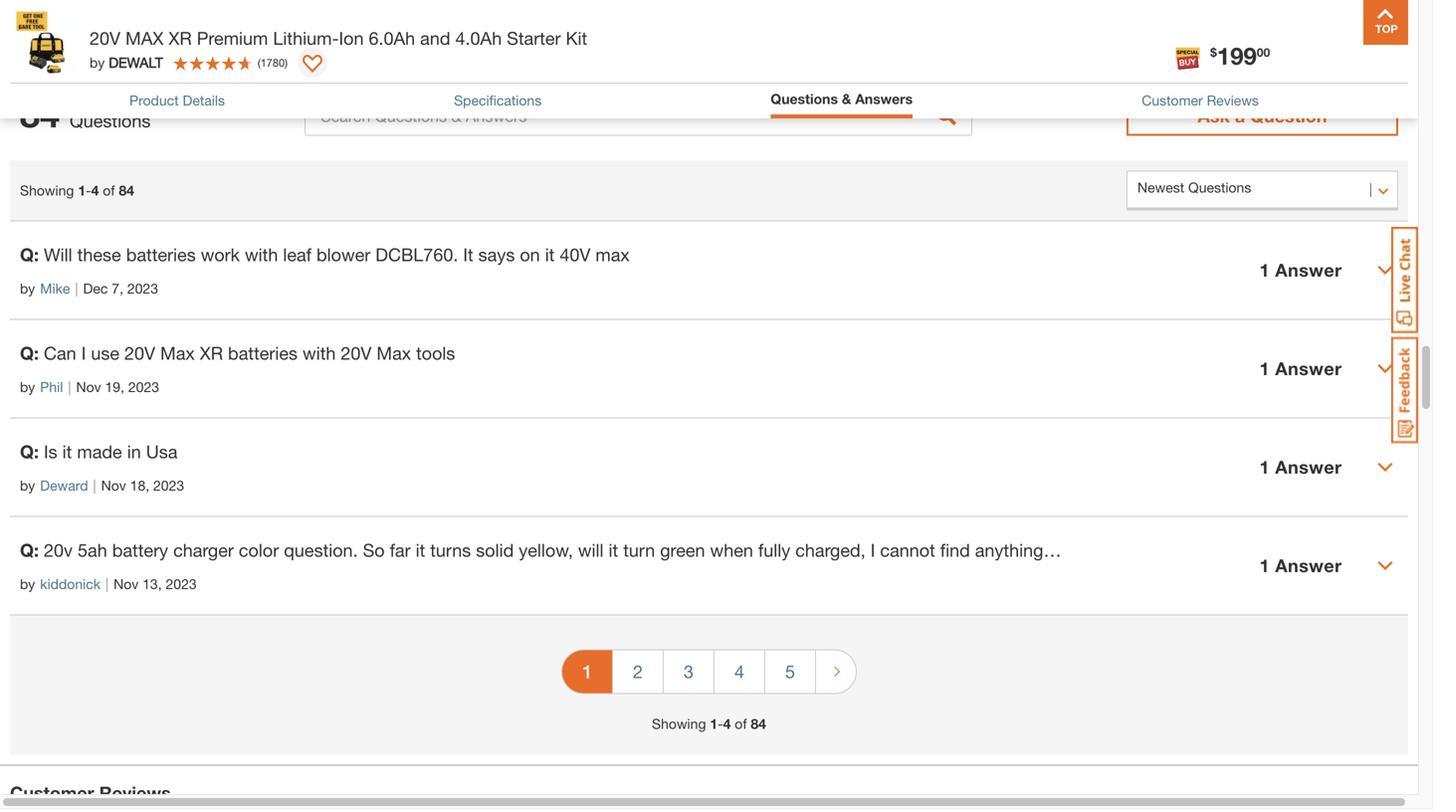 Task type: vqa. For each thing, say whether or not it's contained in the screenshot.
What can we help you find today? Search Field
no



Task type: describe. For each thing, give the bounding box(es) containing it.
nov for use
[[76, 379, 101, 395]]

can
[[44, 342, 76, 364]]

indicating
[[1049, 540, 1127, 561]]

| for these
[[75, 280, 78, 297]]

nov for made
[[101, 477, 126, 494]]

by left dewalt
[[90, 54, 105, 71]]

caret image for solid
[[1378, 558, 1394, 574]]

questions & answers
[[771, 91, 913, 107]]

20v max xr premium lithium-ion 6.0ah and 4.0ah starter kit
[[90, 27, 588, 49]]

caret image for on
[[1378, 262, 1394, 278]]

lithium-
[[273, 27, 339, 49]]

1 for 20v 5ah battery charger color question. so far it turns solid yellow, will it turn green when fully charged, i cannot find anything indicating this in the user manual
[[1260, 555, 1271, 576]]

$ 199 00
[[1211, 41, 1271, 70]]

q: for q: is it made in usa
[[20, 441, 39, 462]]

so
[[363, 540, 385, 561]]

cannot
[[881, 540, 936, 561]]

1 max from the left
[[160, 342, 195, 364]]

answers
[[856, 91, 913, 107]]

answer for tools
[[1276, 358, 1343, 379]]

phil
[[40, 379, 63, 395]]

specifications
[[454, 92, 542, 108]]

0 vertical spatial xr
[[169, 27, 192, 49]]

by mike | dec 7, 2023
[[20, 280, 158, 297]]

0 vertical spatial questions
[[29, 29, 92, 45]]

answer for solid
[[1276, 555, 1343, 576]]

by for is
[[20, 477, 35, 494]]

2 max from the left
[[377, 342, 411, 364]]

0 horizontal spatial i
[[81, 342, 86, 364]]

solid
[[476, 540, 514, 561]]

blower
[[317, 244, 371, 265]]

charged,
[[796, 540, 866, 561]]

5
[[786, 661, 796, 682]]

1 horizontal spatial reviews
[[1207, 92, 1260, 108]]

00
[[1257, 45, 1271, 59]]

0 horizontal spatial batteries
[[126, 244, 196, 265]]

1 horizontal spatial -
[[718, 716, 724, 732]]

0 horizontal spatial 20v
[[90, 27, 120, 49]]

0 vertical spatial 84 questions
[[10, 29, 92, 45]]

3 1 answer from the top
[[1260, 456, 1343, 478]]

by deward | nov 18, 2023
[[20, 477, 184, 494]]

0 vertical spatial showing 1 - 4 of 84
[[20, 182, 134, 199]]

max
[[596, 244, 630, 265]]

1 horizontal spatial in
[[1165, 540, 1179, 561]]

product
[[129, 92, 179, 108]]

q: for q: 20v 5ah battery charger color question. so far it turns solid yellow, will it turn green when fully charged, i cannot find anything indicating this in the user manual
[[20, 540, 39, 561]]

turns
[[430, 540, 471, 561]]

| for 5ah
[[106, 576, 109, 592]]

product details
[[129, 92, 225, 108]]

mike
[[40, 280, 70, 297]]

by phil | nov 19, 2023
[[20, 379, 159, 395]]

yellow,
[[519, 540, 573, 561]]

19,
[[105, 379, 124, 395]]

1 vertical spatial showing 1 - 4 of 84
[[652, 716, 767, 732]]

1 vertical spatial showing
[[652, 716, 706, 732]]

by for will
[[20, 280, 35, 297]]

2 vertical spatial 4
[[724, 716, 731, 732]]

a
[[1236, 105, 1246, 126]]

max
[[125, 27, 164, 49]]

far
[[390, 540, 411, 561]]

navigation containing 2
[[562, 636, 857, 714]]

ask a question button
[[1127, 96, 1399, 136]]

1 vertical spatial customer
[[10, 783, 94, 804]]

3
[[684, 661, 694, 682]]

(
[[258, 56, 261, 69]]

2023 for made
[[153, 477, 184, 494]]

starter
[[507, 27, 561, 49]]

display image
[[303, 55, 323, 75]]

q: 20v 5ah battery charger color question. so far it turns solid yellow, will it turn green when fully charged, i cannot find anything indicating this in the user manual
[[20, 540, 1312, 561]]

1 vertical spatial batteries
[[228, 342, 298, 364]]

the
[[1184, 540, 1209, 561]]

work
[[201, 244, 240, 265]]

1 for will these batteries work with leaf blower dcbl760. it says on it 40v max
[[1260, 259, 1271, 281]]

leaf
[[283, 244, 312, 265]]

4.0ah
[[456, 27, 502, 49]]

phil button
[[40, 377, 63, 398]]

( 1780 )
[[258, 56, 288, 69]]

3 answer from the top
[[1276, 456, 1343, 478]]

kiddonick
[[40, 576, 101, 592]]

13,
[[143, 576, 162, 592]]

by dewalt
[[90, 54, 163, 71]]

&
[[842, 91, 852, 107]]

)
[[285, 56, 288, 69]]

4 inside 'navigation'
[[735, 661, 745, 682]]

1 vertical spatial with
[[303, 342, 336, 364]]

1 vertical spatial i
[[871, 540, 876, 561]]

1 vertical spatial of
[[735, 716, 747, 732]]

xr inside questions element
[[200, 342, 223, 364]]

dewalt
[[109, 54, 163, 71]]

1 answer for on
[[1260, 259, 1343, 281]]

6.0ah
[[369, 27, 415, 49]]

7,
[[112, 280, 123, 297]]

anything
[[976, 540, 1044, 561]]

deward
[[40, 477, 88, 494]]

it right far
[[416, 540, 425, 561]]

q: for q: can i use 20v max xr batteries with 20v max tools
[[20, 342, 39, 364]]

mike button
[[40, 278, 70, 299]]

1 vertical spatial 84 questions
[[20, 93, 151, 135]]

20v
[[44, 540, 73, 561]]

questions inside 84 questions
[[70, 110, 151, 131]]

3 link
[[664, 651, 714, 693]]

premium
[[197, 27, 268, 49]]

2 horizontal spatial 20v
[[341, 342, 372, 364]]

2 link
[[613, 651, 663, 693]]

fully
[[759, 540, 791, 561]]

4 link
[[715, 651, 765, 693]]

question.
[[284, 540, 358, 561]]

user
[[1214, 540, 1249, 561]]

this
[[1132, 540, 1160, 561]]

40v
[[560, 244, 591, 265]]

it right on
[[545, 244, 555, 265]]

0 vertical spatial -
[[86, 182, 91, 199]]

1780
[[261, 56, 285, 69]]

1 horizontal spatial customer
[[1142, 92, 1204, 108]]

it
[[463, 244, 474, 265]]



Task type: locate. For each thing, give the bounding box(es) containing it.
manual
[[1254, 540, 1312, 561]]

84 questions down by dewalt
[[20, 93, 151, 135]]

showing
[[20, 182, 74, 199], [652, 716, 706, 732]]

0 vertical spatial reviews
[[1207, 92, 1260, 108]]

0 horizontal spatial customer reviews
[[10, 783, 171, 804]]

1 answer for tools
[[1260, 358, 1343, 379]]

of
[[103, 182, 115, 199], [735, 716, 747, 732]]

2 vertical spatial nov
[[114, 576, 139, 592]]

1 horizontal spatial customer reviews
[[1142, 92, 1260, 108]]

these
[[77, 244, 121, 265]]

of up these
[[103, 182, 115, 199]]

by kiddonick | nov 13, 2023
[[20, 576, 197, 592]]

q: for q: will these batteries work with leaf blower dcbl760. it says on it 40v max
[[20, 244, 39, 265]]

1 answer for solid
[[1260, 555, 1343, 576]]

0 horizontal spatial with
[[245, 244, 278, 265]]

questions left &
[[771, 91, 838, 107]]

1
[[78, 182, 86, 199], [1260, 259, 1271, 281], [1260, 358, 1271, 379], [1260, 456, 1271, 478], [1260, 555, 1271, 576], [710, 716, 718, 732]]

question
[[1251, 105, 1328, 126]]

0 horizontal spatial 4
[[91, 182, 99, 199]]

84
[[10, 29, 25, 45], [20, 93, 60, 135], [119, 182, 134, 199], [751, 716, 767, 732]]

caret image
[[1378, 262, 1394, 278], [1378, 361, 1394, 377], [1378, 459, 1394, 475], [1378, 558, 1394, 574]]

turn
[[624, 540, 655, 561]]

20v up by dewalt
[[90, 27, 120, 49]]

2023 right the 19,
[[128, 379, 159, 395]]

use
[[91, 342, 120, 364]]

0 vertical spatial customer
[[1142, 92, 1204, 108]]

0 vertical spatial in
[[127, 441, 141, 462]]

1 1 answer from the top
[[1260, 259, 1343, 281]]

1 answer
[[1260, 259, 1343, 281], [1260, 358, 1343, 379], [1260, 456, 1343, 478], [1260, 555, 1343, 576]]

q: will these batteries work with leaf blower dcbl760. it says on it 40v max
[[20, 244, 630, 265]]

1 answer from the top
[[1276, 259, 1343, 281]]

0 vertical spatial customer reviews
[[1142, 92, 1260, 108]]

Search Questions & Answers text field
[[305, 96, 973, 136]]

of down 4 link
[[735, 716, 747, 732]]

answer up manual
[[1276, 456, 1343, 478]]

| right kiddonick
[[106, 576, 109, 592]]

questions down the product
[[70, 110, 151, 131]]

1 vertical spatial 4
[[735, 661, 745, 682]]

q: is it made in usa
[[20, 441, 178, 462]]

0 horizontal spatial xr
[[169, 27, 192, 49]]

specifications button
[[454, 90, 542, 111], [454, 90, 542, 111]]

navigation
[[562, 636, 857, 714]]

4 left 5
[[735, 661, 745, 682]]

1 vertical spatial reviews
[[99, 783, 171, 804]]

199
[[1218, 41, 1257, 70]]

xr down work
[[200, 342, 223, 364]]

4 q: from the top
[[20, 540, 39, 561]]

1 horizontal spatial showing
[[652, 716, 706, 732]]

by left kiddonick
[[20, 576, 35, 592]]

questions & answers button
[[771, 89, 913, 114], [771, 89, 913, 110]]

2 caret image from the top
[[1378, 361, 1394, 377]]

by for can
[[20, 379, 35, 395]]

5ah
[[78, 540, 107, 561]]

xr
[[169, 27, 192, 49], [200, 342, 223, 364]]

4 caret image from the top
[[1378, 558, 1394, 574]]

0 horizontal spatial in
[[127, 441, 141, 462]]

dcbl760.
[[376, 244, 458, 265]]

1 for is it made in usa
[[1260, 456, 1271, 478]]

by
[[90, 54, 105, 71], [20, 280, 35, 297], [20, 379, 35, 395], [20, 477, 35, 494], [20, 576, 35, 592]]

0 horizontal spatial showing
[[20, 182, 74, 199]]

with left leaf
[[245, 244, 278, 265]]

it
[[545, 244, 555, 265], [62, 441, 72, 462], [416, 540, 425, 561], [609, 540, 619, 561]]

| right the deward
[[93, 477, 96, 494]]

find
[[941, 540, 971, 561]]

1 vertical spatial in
[[1165, 540, 1179, 561]]

answer for on
[[1276, 259, 1343, 281]]

and
[[420, 27, 451, 49]]

1 horizontal spatial xr
[[200, 342, 223, 364]]

it right will in the bottom of the page
[[609, 540, 619, 561]]

ion
[[339, 27, 364, 49]]

1 vertical spatial questions
[[771, 91, 838, 107]]

kit
[[566, 27, 588, 49]]

1 horizontal spatial 20v
[[124, 342, 155, 364]]

20v left tools at the left of page
[[341, 342, 372, 364]]

2023 right 18,
[[153, 477, 184, 494]]

max left tools at the left of page
[[377, 342, 411, 364]]

3 caret image from the top
[[1378, 459, 1394, 475]]

usa
[[146, 441, 178, 462]]

feedback link image
[[1392, 337, 1419, 444]]

2
[[633, 661, 643, 682]]

1 vertical spatial xr
[[200, 342, 223, 364]]

4 answer from the top
[[1276, 555, 1343, 576]]

q: left can
[[20, 342, 39, 364]]

0 horizontal spatial of
[[103, 182, 115, 199]]

by for 20v
[[20, 576, 35, 592]]

84 questions
[[10, 29, 92, 45], [20, 93, 151, 135]]

color
[[239, 540, 279, 561]]

0 vertical spatial 4
[[91, 182, 99, 199]]

1 vertical spatial -
[[718, 716, 724, 732]]

2023 for use
[[128, 379, 159, 395]]

- down 4 link
[[718, 716, 724, 732]]

questions element
[[10, 220, 1409, 616]]

nov left 18,
[[101, 477, 126, 494]]

1 horizontal spatial batteries
[[228, 342, 298, 364]]

tools
[[416, 342, 455, 364]]

batteries
[[126, 244, 196, 265], [228, 342, 298, 364]]

is
[[44, 441, 57, 462]]

2023
[[127, 280, 158, 297], [128, 379, 159, 395], [153, 477, 184, 494], [166, 576, 197, 592]]

customer reviews
[[1142, 92, 1260, 108], [10, 783, 171, 804]]

- up these
[[86, 182, 91, 199]]

2 q: from the top
[[20, 342, 39, 364]]

|
[[75, 280, 78, 297], [68, 379, 71, 395], [93, 477, 96, 494], [106, 576, 109, 592]]

2023 for batteries
[[127, 280, 158, 297]]

max right use on the top of page
[[160, 342, 195, 364]]

product image image
[[15, 10, 80, 75]]

4 up these
[[91, 182, 99, 199]]

questions up by dewalt
[[29, 29, 92, 45]]

0 vertical spatial showing
[[20, 182, 74, 199]]

$
[[1211, 45, 1218, 59]]

q: left is
[[20, 441, 39, 462]]

4
[[91, 182, 99, 199], [735, 661, 745, 682], [724, 716, 731, 732]]

in
[[127, 441, 141, 462], [1165, 540, 1179, 561]]

by left the deward
[[20, 477, 35, 494]]

2023 right 13,
[[166, 576, 197, 592]]

i left cannot
[[871, 540, 876, 561]]

4 down 4 link
[[724, 716, 731, 732]]

when
[[711, 540, 754, 561]]

1 horizontal spatial showing 1 - 4 of 84
[[652, 716, 767, 732]]

2 answer from the top
[[1276, 358, 1343, 379]]

answer left feedback link image
[[1276, 358, 1343, 379]]

deward button
[[40, 475, 88, 496]]

0 vertical spatial of
[[103, 182, 115, 199]]

top button
[[1364, 0, 1409, 45]]

nov
[[76, 379, 101, 395], [101, 477, 126, 494], [114, 576, 139, 592]]

showing 1 - 4 of 84 down 3 link at the bottom
[[652, 716, 767, 732]]

0 horizontal spatial showing 1 - 4 of 84
[[20, 182, 134, 199]]

by left phil
[[20, 379, 35, 395]]

battery
[[112, 540, 168, 561]]

4 1 answer from the top
[[1260, 555, 1343, 576]]

xr right max
[[169, 27, 192, 49]]

in left usa
[[127, 441, 141, 462]]

2 vertical spatial questions
[[70, 110, 151, 131]]

it right is
[[62, 441, 72, 462]]

nov for battery
[[114, 576, 139, 592]]

| for i
[[68, 379, 71, 395]]

showing down 3 link at the bottom
[[652, 716, 706, 732]]

0 horizontal spatial -
[[86, 182, 91, 199]]

2023 right 7,
[[127, 280, 158, 297]]

ask
[[1198, 105, 1231, 126]]

1 horizontal spatial with
[[303, 342, 336, 364]]

details
[[183, 92, 225, 108]]

1 caret image from the top
[[1378, 262, 1394, 278]]

18,
[[130, 477, 149, 494]]

showing up will
[[20, 182, 74, 199]]

in left the
[[1165, 540, 1179, 561]]

0 horizontal spatial reviews
[[99, 783, 171, 804]]

green
[[660, 540, 706, 561]]

| for it
[[93, 477, 96, 494]]

nov left the 19,
[[76, 379, 101, 395]]

on
[[520, 244, 540, 265]]

20v right use on the top of page
[[124, 342, 155, 364]]

nov left 13,
[[114, 576, 139, 592]]

2023 for battery
[[166, 576, 197, 592]]

0 vertical spatial batteries
[[126, 244, 196, 265]]

2 horizontal spatial 4
[[735, 661, 745, 682]]

1 vertical spatial nov
[[101, 477, 126, 494]]

by left mike
[[20, 280, 35, 297]]

customer reviews button
[[1142, 90, 1260, 111], [1142, 90, 1260, 111], [0, 767, 1419, 810]]

84 questions up by dewalt
[[10, 29, 92, 45]]

will
[[44, 244, 72, 265]]

answer right user
[[1276, 555, 1343, 576]]

ask a question
[[1198, 105, 1328, 126]]

q: left will
[[20, 244, 39, 265]]

charger
[[173, 540, 234, 561]]

0 vertical spatial with
[[245, 244, 278, 265]]

answer left "live chat" image
[[1276, 259, 1343, 281]]

1 horizontal spatial of
[[735, 716, 747, 732]]

kiddonick button
[[40, 574, 101, 595]]

caret image for tools
[[1378, 361, 1394, 377]]

with down q: will these batteries work with leaf blower dcbl760. it says on it 40v max at the top left of page
[[303, 342, 336, 364]]

| right phil
[[68, 379, 71, 395]]

made
[[77, 441, 122, 462]]

0 horizontal spatial customer
[[10, 783, 94, 804]]

| left dec
[[75, 280, 78, 297]]

1 vertical spatial customer reviews
[[10, 783, 171, 804]]

showing 1 - 4 of 84 up will
[[20, 182, 134, 199]]

1 q: from the top
[[20, 244, 39, 265]]

with
[[245, 244, 278, 265], [303, 342, 336, 364]]

0 vertical spatial nov
[[76, 379, 101, 395]]

5 link
[[766, 651, 816, 693]]

questions
[[29, 29, 92, 45], [771, 91, 838, 107], [70, 110, 151, 131]]

says
[[479, 244, 515, 265]]

q: left "20v"
[[20, 540, 39, 561]]

max
[[160, 342, 195, 364], [377, 342, 411, 364]]

0 horizontal spatial max
[[160, 342, 195, 364]]

1 for can i use 20v max xr batteries with 20v max tools
[[1260, 358, 1271, 379]]

3 q: from the top
[[20, 441, 39, 462]]

2 1 answer from the top
[[1260, 358, 1343, 379]]

q: can i use 20v max xr batteries with 20v max tools
[[20, 342, 455, 364]]

will
[[578, 540, 604, 561]]

1 horizontal spatial max
[[377, 342, 411, 364]]

showing 1 - 4 of 84
[[20, 182, 134, 199], [652, 716, 767, 732]]

0 vertical spatial i
[[81, 342, 86, 364]]

live chat image
[[1392, 227, 1419, 334]]

i left use on the top of page
[[81, 342, 86, 364]]

dec
[[83, 280, 108, 297]]

1 horizontal spatial 4
[[724, 716, 731, 732]]

product details button
[[129, 90, 225, 111], [129, 90, 225, 111]]

1 horizontal spatial i
[[871, 540, 876, 561]]



